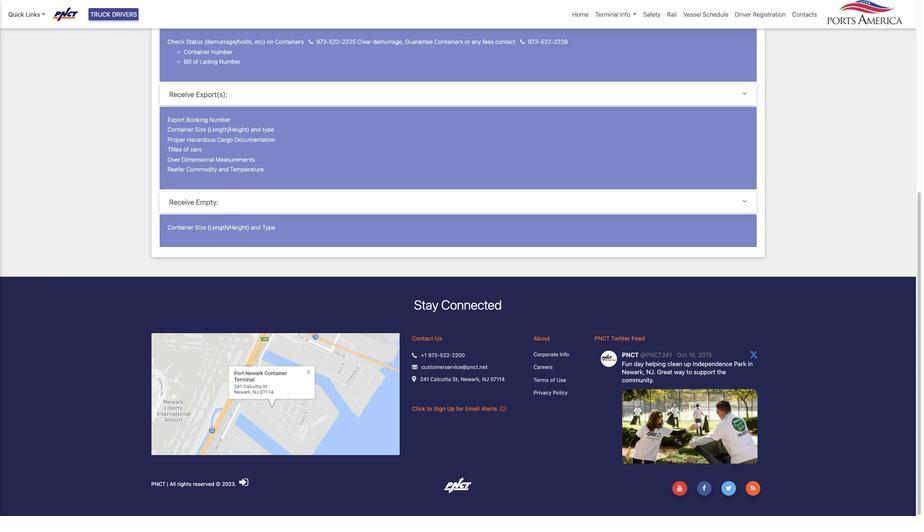 Task type: vqa. For each thing, say whether or not it's contained in the screenshot.
Container within Receive Empty: tab panel
yes



Task type: locate. For each thing, give the bounding box(es) containing it.
terminal
[[596, 11, 619, 18]]

angle down image
[[743, 12, 747, 19]]

2225
[[342, 38, 356, 45]]

+1 973-522-2200
[[421, 352, 465, 358]]

safety
[[644, 11, 661, 18]]

vessel
[[684, 11, 702, 18]]

about
[[534, 335, 550, 342]]

973-522-2239
[[527, 38, 568, 45]]

all
[[170, 481, 176, 487]]

receive export(s): tab panel
[[160, 107, 757, 191]]

pnct
[[595, 335, 610, 342], [151, 481, 166, 487]]

info for corporate info
[[560, 351, 570, 358]]

up
[[447, 405, 455, 412]]

containers left or
[[435, 38, 463, 45]]

click to sign up for email alerts
[[412, 405, 499, 412]]

0 vertical spatial of
[[193, 58, 198, 65]]

home link
[[569, 6, 592, 22]]

info inside corporate info link
[[560, 351, 570, 358]]

check status (demurrage/holds, etc) on containers
[[168, 38, 306, 45]]

1 vertical spatial number
[[219, 58, 241, 65]]

1 vertical spatial container
[[168, 126, 194, 133]]

quick links
[[8, 11, 40, 18]]

2 vertical spatial of
[[551, 377, 555, 383]]

1 horizontal spatial 522-
[[440, 352, 452, 358]]

1 angle down image from the top
[[743, 90, 747, 97]]

phone image
[[521, 39, 525, 45]]

cargo
[[217, 136, 233, 143]]

feed
[[632, 335, 645, 342]]

2 horizontal spatial 973-
[[528, 38, 541, 45]]

receive for receive empty:
[[169, 198, 194, 206]]

1 vertical spatial (length/height)
[[208, 224, 249, 231]]

1 horizontal spatial of
[[193, 58, 198, 65]]

hazardous
[[187, 136, 216, 143]]

(length/height) down empty:
[[208, 224, 249, 231]]

1 containers from the left
[[275, 38, 304, 45]]

careers
[[534, 364, 553, 370]]

(length/height) up cargo
[[208, 126, 249, 133]]

0 horizontal spatial pnct
[[151, 481, 166, 487]]

sign
[[434, 405, 446, 412]]

tab list
[[160, 0, 757, 249]]

info up careers "link"
[[560, 351, 570, 358]]

of left cars
[[184, 146, 189, 153]]

receive empty: link
[[169, 198, 747, 206]]

973- for 973-522-2225
[[316, 38, 329, 45]]

newark,
[[461, 376, 481, 382]]

receive left empty:
[[169, 198, 194, 206]]

twitter
[[612, 335, 631, 342]]

0 horizontal spatial info
[[560, 351, 570, 358]]

pnct | all rights reserved © 2023.
[[151, 481, 238, 487]]

973-522-2225 link
[[306, 38, 356, 45]]

0 vertical spatial and
[[251, 126, 261, 133]]

to
[[427, 405, 432, 412]]

0 horizontal spatial of
[[184, 146, 189, 153]]

0 horizontal spatial 522-
[[329, 38, 342, 45]]

2 vertical spatial container
[[168, 224, 194, 231]]

0 horizontal spatial 973-
[[316, 38, 329, 45]]

0 vertical spatial angle down image
[[743, 90, 747, 97]]

of left use
[[551, 377, 555, 383]]

customerservice@pnct.net link
[[422, 363, 488, 371]]

and inside receive empty: tab panel
[[251, 224, 261, 231]]

info for terminal info
[[620, 11, 631, 18]]

use
[[557, 377, 567, 383]]

0 vertical spatial info
[[620, 11, 631, 18]]

and up documentation
[[251, 126, 261, 133]]

1 vertical spatial info
[[560, 351, 570, 358]]

0 vertical spatial size
[[195, 126, 206, 133]]

container up proper
[[168, 126, 194, 133]]

or
[[465, 38, 470, 45]]

rights
[[177, 481, 192, 487]]

pnct twitter feed
[[595, 335, 645, 342]]

demurrage,
[[373, 38, 404, 45]]

(length/height) inside export booking number container size (length/height) and type proper hazardous cargo documentation titles of cars over dimensional measurements reefer commodity and temperature
[[208, 126, 249, 133]]

973- right phone icon
[[316, 38, 329, 45]]

privacy policy link
[[534, 389, 583, 397]]

size inside receive empty: tab panel
[[195, 224, 206, 231]]

and left the type
[[251, 224, 261, 231]]

1 vertical spatial receive
[[169, 198, 194, 206]]

1 horizontal spatial 973-
[[428, 352, 440, 358]]

241 calcutta st, newark, nj 07114 link
[[420, 375, 505, 383]]

containers right on
[[275, 38, 304, 45]]

2239
[[554, 38, 568, 45]]

522- right phone icon
[[329, 38, 342, 45]]

1 size from the top
[[195, 126, 206, 133]]

reserved
[[193, 481, 215, 487]]

driver registration link
[[732, 6, 790, 22]]

policy
[[553, 389, 568, 396]]

angle down image inside receive export(s): "link"
[[743, 90, 747, 97]]

safety link
[[640, 6, 664, 22]]

1 vertical spatial of
[[184, 146, 189, 153]]

0 vertical spatial container
[[184, 48, 210, 55]]

1 horizontal spatial info
[[620, 11, 631, 18]]

1 vertical spatial angle down image
[[743, 198, 747, 205]]

angle down image inside receive empty: link
[[743, 198, 747, 205]]

quick links link
[[8, 10, 45, 19]]

privacy policy
[[534, 389, 568, 396]]

careers link
[[534, 363, 583, 371]]

1 vertical spatial size
[[195, 224, 206, 231]]

2200
[[452, 352, 465, 358]]

status
[[186, 38, 203, 45]]

973- right phone image
[[528, 38, 541, 45]]

angle down image
[[743, 90, 747, 97], [743, 198, 747, 205]]

receive up export
[[169, 90, 194, 99]]

receive inside "link"
[[169, 90, 194, 99]]

2 horizontal spatial 522-
[[541, 38, 554, 45]]

booking
[[186, 116, 208, 123]]

2 receive from the top
[[169, 198, 194, 206]]

fees
[[483, 38, 494, 45]]

alerts
[[481, 405, 497, 412]]

size down empty:
[[195, 224, 206, 231]]

contact us
[[412, 335, 442, 342]]

0 vertical spatial (length/height)
[[208, 126, 249, 133]]

1 vertical spatial pnct
[[151, 481, 166, 487]]

info inside terminal info link
[[620, 11, 631, 18]]

terms of use
[[534, 377, 567, 383]]

0 vertical spatial receive
[[169, 90, 194, 99]]

2 vertical spatial and
[[251, 224, 261, 231]]

number
[[211, 48, 233, 55], [219, 58, 241, 65], [210, 116, 231, 123]]

vessel schedule
[[684, 11, 729, 18]]

0 vertical spatial pnct
[[595, 335, 610, 342]]

2 vertical spatial number
[[210, 116, 231, 123]]

containers
[[275, 38, 304, 45], [435, 38, 463, 45]]

(length/height) inside receive empty: tab panel
[[208, 224, 249, 231]]

calcutta
[[431, 376, 451, 382]]

of right bill
[[193, 58, 198, 65]]

522-
[[329, 38, 342, 45], [541, 38, 554, 45], [440, 352, 452, 358]]

2 angle down image from the top
[[743, 198, 747, 205]]

container inside container number bill of lading number
[[184, 48, 210, 55]]

over
[[168, 156, 180, 163]]

contact
[[412, 335, 434, 342]]

1 horizontal spatial pnct
[[595, 335, 610, 342]]

522- up the customerservice@pnct.net
[[440, 352, 452, 358]]

registration
[[753, 11, 786, 18]]

973- for 973-522-2239
[[528, 38, 541, 45]]

container inside receive empty: tab panel
[[168, 224, 194, 231]]

2 (length/height) from the top
[[208, 224, 249, 231]]

973- right +1
[[428, 352, 440, 358]]

pnct left twitter
[[595, 335, 610, 342]]

1 (length/height) from the top
[[208, 126, 249, 133]]

measurements
[[216, 156, 255, 163]]

size
[[195, 126, 206, 133], [195, 224, 206, 231]]

container down status
[[184, 48, 210, 55]]

receive export(s):
[[169, 90, 228, 99]]

size up 'hazardous'
[[195, 126, 206, 133]]

2023.
[[222, 481, 236, 487]]

container for container number bill of lading number
[[184, 48, 210, 55]]

truck drivers
[[90, 11, 137, 18]]

+1 973-522-2200 link
[[421, 351, 465, 359]]

pnct left |
[[151, 481, 166, 487]]

temperature
[[230, 166, 264, 173]]

import delivery: tab panel
[[160, 29, 757, 83]]

0 horizontal spatial containers
[[275, 38, 304, 45]]

corporate info
[[534, 351, 570, 358]]

schedule
[[703, 11, 729, 18]]

and down measurements
[[219, 166, 229, 173]]

info right terminal
[[620, 11, 631, 18]]

stay
[[414, 297, 439, 313]]

container down receive empty:
[[168, 224, 194, 231]]

1 horizontal spatial containers
[[435, 38, 463, 45]]

tab list containing receive export(s):
[[160, 0, 757, 249]]

2 horizontal spatial of
[[551, 377, 555, 383]]

receive export(s): link
[[169, 90, 747, 99]]

rail
[[668, 11, 677, 18]]

commodity
[[187, 166, 217, 173]]

1 receive from the top
[[169, 90, 194, 99]]

522- right phone image
[[541, 38, 554, 45]]

envelope o image
[[501, 406, 506, 412]]

2 size from the top
[[195, 224, 206, 231]]



Task type: describe. For each thing, give the bounding box(es) containing it.
proper
[[168, 136, 185, 143]]

connected
[[441, 297, 502, 313]]

clear demurrage, guarantee containers or any fees contact
[[356, 38, 517, 45]]

receive empty: tab panel
[[160, 215, 757, 249]]

corporate info link
[[534, 351, 583, 359]]

terminal info
[[596, 11, 631, 18]]

number inside export booking number container size (length/height) and type proper hazardous cargo documentation titles of cars over dimensional measurements reefer commodity and temperature
[[210, 116, 231, 123]]

driver registration
[[735, 11, 786, 18]]

terms
[[534, 377, 549, 383]]

clear
[[358, 38, 372, 45]]

phone image
[[309, 39, 313, 45]]

st,
[[453, 376, 460, 382]]

for
[[456, 405, 464, 412]]

|
[[167, 481, 168, 487]]

angle down image for export(s):
[[743, 90, 747, 97]]

container number bill of lading number
[[184, 48, 241, 65]]

lading
[[200, 58, 218, 65]]

contacts
[[793, 11, 818, 18]]

documentation
[[235, 136, 275, 143]]

dimensional
[[182, 156, 214, 163]]

rail link
[[664, 6, 681, 22]]

bill
[[184, 58, 192, 65]]

contact
[[496, 38, 516, 45]]

nj
[[483, 376, 489, 382]]

522- for 2239
[[541, 38, 554, 45]]

links
[[26, 11, 40, 18]]

0 vertical spatial number
[[211, 48, 233, 55]]

(demurrage/holds,
[[205, 38, 254, 45]]

guarantee
[[405, 38, 433, 45]]

click
[[412, 405, 426, 412]]

check
[[168, 38, 185, 45]]

corporate
[[534, 351, 559, 358]]

of inside export booking number container size (length/height) and type proper hazardous cargo documentation titles of cars over dimensional measurements reefer commodity and temperature
[[184, 146, 189, 153]]

export(s):
[[196, 90, 228, 99]]

angle down image for empty:
[[743, 198, 747, 205]]

any
[[472, 38, 481, 45]]

522- for 2225
[[329, 38, 342, 45]]

titles
[[168, 146, 182, 153]]

reefer
[[168, 166, 185, 173]]

of inside container number bill of lading number
[[193, 58, 198, 65]]

truck
[[90, 11, 110, 18]]

receive for receive export(s):
[[169, 90, 194, 99]]

quick
[[8, 11, 24, 18]]

type
[[262, 126, 274, 133]]

cars
[[190, 146, 202, 153]]

home
[[573, 11, 589, 18]]

+1
[[421, 352, 427, 358]]

container inside export booking number container size (length/height) and type proper hazardous cargo documentation titles of cars over dimensional measurements reefer commodity and temperature
[[168, 126, 194, 133]]

privacy
[[534, 389, 552, 396]]

export booking number container size (length/height) and type proper hazardous cargo documentation titles of cars over dimensional measurements reefer commodity and temperature
[[168, 116, 275, 173]]

export
[[168, 116, 185, 123]]

on
[[267, 38, 274, 45]]

pnct for pnct twitter feed
[[595, 335, 610, 342]]

container for container size (length/height) and type
[[168, 224, 194, 231]]

sign in image
[[239, 477, 249, 488]]

©
[[216, 481, 221, 487]]

stay connected
[[414, 297, 502, 313]]

email
[[466, 405, 480, 412]]

size inside export booking number container size (length/height) and type proper hazardous cargo documentation titles of cars over dimensional measurements reefer commodity and temperature
[[195, 126, 206, 133]]

drivers
[[112, 11, 137, 18]]

type
[[262, 224, 275, 231]]

terminal info link
[[592, 6, 640, 22]]

customerservice@pnct.net
[[422, 364, 488, 370]]

vessel schedule link
[[681, 6, 732, 22]]

container size (length/height) and type
[[168, 224, 275, 231]]

2 containers from the left
[[435, 38, 463, 45]]

click to sign up for email alerts link
[[412, 405, 506, 412]]

pnct for pnct | all rights reserved © 2023.
[[151, 481, 166, 487]]

receive empty:
[[169, 198, 218, 206]]

1 vertical spatial and
[[219, 166, 229, 173]]

241 calcutta st, newark, nj 07114
[[420, 376, 505, 382]]

etc)
[[255, 38, 266, 45]]

973-522-2225
[[315, 38, 356, 45]]

973-522-2239 link
[[517, 38, 568, 45]]

07114
[[491, 376, 505, 382]]



